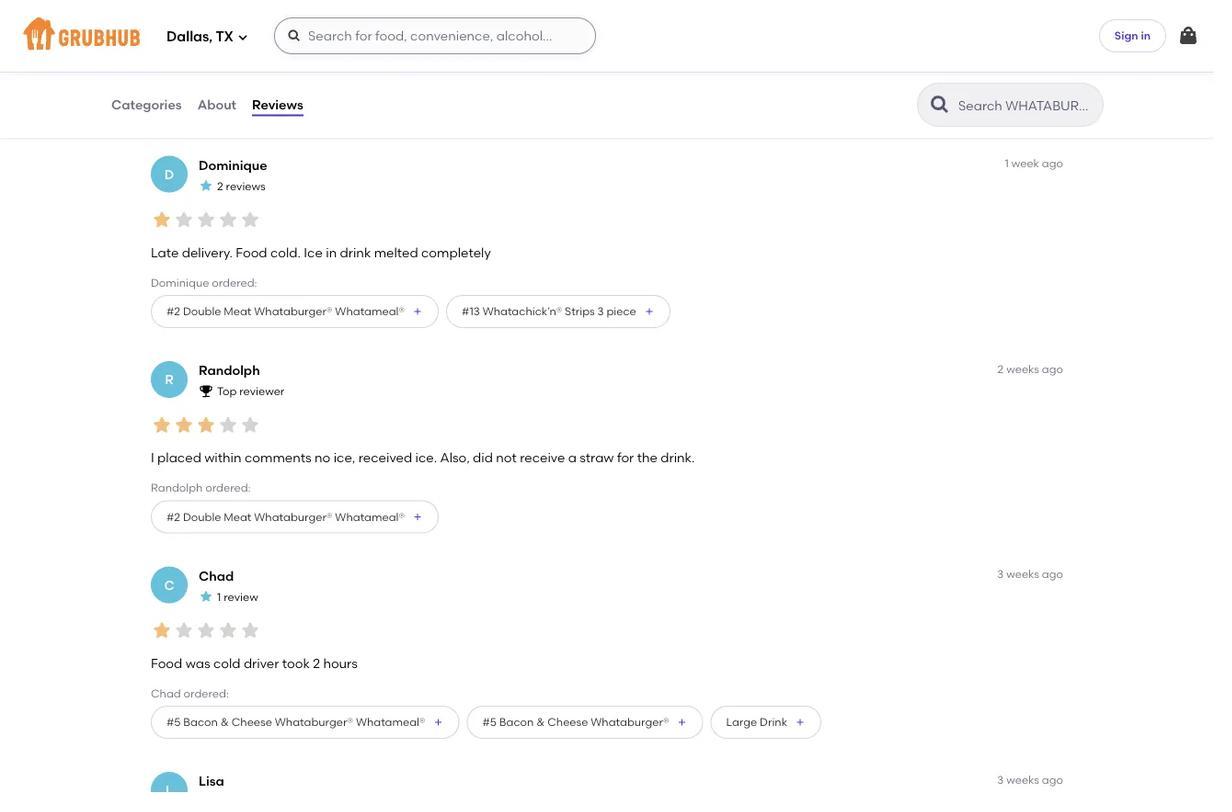Task type: vqa. For each thing, say whether or not it's contained in the screenshot.
Fluffy within '1 slice of Classic Thick 'N Fluffy French Toast & 2 bacon strips or 2 pork sausage links.'
no



Task type: locate. For each thing, give the bounding box(es) containing it.
melted
[[374, 245, 418, 260]]

weeks
[[1006, 362, 1039, 376], [1006, 568, 1039, 581], [1006, 774, 1039, 787]]

large
[[726, 716, 757, 729]]

late
[[151, 245, 179, 260]]

0 vertical spatial drink.
[[374, 39, 409, 55]]

1 vertical spatial no
[[315, 450, 330, 466]]

1 left week
[[1005, 157, 1009, 170]]

0 horizontal spatial a
[[506, 39, 514, 55]]

2 #2 double meat whataburger® whatameal® from the top
[[166, 305, 405, 318]]

meat down dominique ordered:
[[224, 305, 251, 318]]

dallas, tx
[[166, 29, 234, 45]]

0 vertical spatial 3
[[598, 305, 604, 318]]

a right not
[[568, 450, 577, 466]]

2 weeks ago
[[998, 362, 1063, 376]]

was
[[638, 39, 662, 55], [185, 656, 210, 671]]

1 horizontal spatial chad
[[199, 568, 234, 584]]

#5
[[166, 716, 181, 729], [482, 716, 497, 729]]

1 horizontal spatial receive
[[520, 450, 565, 466]]

1 vertical spatial food
[[151, 656, 182, 671]]

1 vertical spatial #2 double meat whataburger® whatameal® button
[[151, 295, 439, 328]]

#2 double meat whataburger® whatameal®
[[166, 99, 405, 113], [166, 305, 405, 318], [166, 511, 405, 524]]

in
[[1141, 29, 1151, 42], [337, 39, 348, 55], [326, 245, 337, 260]]

3 inside #13 whatachick'n® strips 3 piece button
[[598, 305, 604, 318]]

double right categories button
[[183, 99, 221, 113]]

dallas,
[[166, 29, 213, 45]]

0 vertical spatial #2 double meat whataburger® whatameal®
[[166, 99, 405, 113]]

& inside 'button'
[[221, 716, 229, 729]]

0 vertical spatial weeks
[[1006, 362, 1039, 376]]

#2 for 2nd #2 double meat whataburger® whatameal® button from the bottom of the page
[[166, 305, 180, 318]]

1 vertical spatial received
[[359, 450, 412, 466]]

randolph down asked
[[151, 71, 203, 84]]

0 vertical spatial 3 weeks ago
[[997, 568, 1063, 581]]

1 horizontal spatial for
[[617, 450, 634, 466]]

0 vertical spatial straw
[[517, 39, 551, 55]]

cold. left ice
[[270, 245, 301, 260]]

0 vertical spatial received
[[258, 39, 312, 55]]

ordered: down cold at the bottom of the page
[[184, 687, 229, 701]]

extremely
[[665, 39, 727, 55]]

2 double from the top
[[183, 305, 221, 318]]

1 vertical spatial dominique
[[151, 276, 209, 290]]

1 vertical spatial #2
[[166, 305, 180, 318]]

2 vertical spatial weeks
[[1006, 774, 1039, 787]]

1 vertical spatial 3 weeks ago
[[997, 774, 1063, 787]]

cheese
[[232, 716, 272, 729], [547, 716, 588, 729]]

receive
[[457, 39, 502, 55], [520, 450, 565, 466]]

3 meat from the top
[[224, 511, 251, 524]]

0 horizontal spatial 2
[[217, 180, 223, 193]]

1 ago from the top
[[1042, 157, 1063, 170]]

2 for 2 reviews
[[217, 180, 223, 193]]

drink
[[760, 716, 787, 729]]

#2 double meat whataburger® whatameal® down comments
[[166, 511, 405, 524]]

0 horizontal spatial 1
[[217, 591, 221, 604]]

meat
[[224, 99, 251, 113], [224, 305, 251, 318], [224, 511, 251, 524]]

1 horizontal spatial bacon
[[499, 716, 534, 729]]

weeks for food was cold driver took 2 hours
[[1006, 568, 1039, 581]]

0 vertical spatial double
[[183, 99, 221, 113]]

& for #5 bacon & cheese whataburger®
[[537, 716, 545, 729]]

2 #2 from the top
[[166, 305, 180, 318]]

1 #2 double meat whataburger® whatameal® button from the top
[[151, 90, 439, 123]]

the
[[351, 39, 371, 55], [582, 39, 603, 55], [637, 450, 658, 466]]

0 horizontal spatial ice
[[237, 39, 255, 55]]

a
[[506, 39, 514, 55], [568, 450, 577, 466]]

plus icon image for large drink button
[[795, 717, 806, 729]]

3 #2 double meat whataburger® whatameal® from the top
[[166, 511, 405, 524]]

no left ice,
[[315, 450, 330, 466]]

0 vertical spatial 2
[[217, 180, 223, 193]]

1 horizontal spatial #5
[[482, 716, 497, 729]]

2 vertical spatial 3
[[997, 774, 1004, 787]]

1 horizontal spatial was
[[638, 39, 662, 55]]

1 horizontal spatial &
[[537, 716, 545, 729]]

also,
[[440, 450, 470, 466]]

bacon inside button
[[499, 716, 534, 729]]

i left placed
[[151, 450, 154, 466]]

0 vertical spatial chad
[[199, 568, 234, 584]]

3 weeks ago
[[997, 568, 1063, 581], [997, 774, 1063, 787]]

#13 whatachick'n® strips 3 piece button
[[446, 295, 670, 328]]

1 bacon from the left
[[183, 716, 218, 729]]

0 horizontal spatial cheese
[[232, 716, 272, 729]]

1 vertical spatial for
[[617, 450, 634, 466]]

plus icon image inside large drink button
[[795, 717, 806, 729]]

ice,
[[334, 450, 355, 466]]

0 horizontal spatial no
[[218, 39, 234, 55]]

and
[[554, 39, 579, 55]]

i for no
[[151, 450, 154, 466]]

1 for 1 week ago
[[1005, 157, 1009, 170]]

food
[[606, 39, 635, 55]]

2 cheese from the left
[[547, 716, 588, 729]]

2 vertical spatial double
[[183, 511, 221, 524]]

piece
[[607, 305, 636, 318]]

1 vertical spatial double
[[183, 305, 221, 318]]

&
[[221, 716, 229, 729], [537, 716, 545, 729]]

0 vertical spatial for
[[198, 39, 215, 55]]

0 vertical spatial #2
[[166, 99, 180, 113]]

whatameal®
[[335, 99, 405, 113], [335, 305, 405, 318], [335, 511, 405, 524], [356, 716, 425, 729]]

whataburger® inside 'button'
[[275, 716, 353, 729]]

3 ago from the top
[[1042, 568, 1063, 581]]

2 ago from the top
[[1042, 362, 1063, 376]]

3 #2 from the top
[[166, 511, 180, 524]]

food right delivery.
[[236, 245, 267, 260]]

plus icon image inside #13 whatachick'n® strips 3 piece button
[[644, 306, 655, 317]]

3 double from the top
[[183, 511, 221, 524]]

food
[[236, 245, 267, 260], [151, 656, 182, 671]]

2 horizontal spatial 2
[[998, 362, 1004, 376]]

0 horizontal spatial receive
[[457, 39, 502, 55]]

star icon image
[[199, 178, 213, 193], [151, 209, 173, 231], [173, 209, 195, 231], [195, 209, 217, 231], [217, 209, 239, 231], [239, 209, 261, 231], [151, 415, 173, 437], [173, 415, 195, 437], [195, 415, 217, 437], [217, 415, 239, 437], [239, 415, 261, 437], [199, 589, 213, 604], [151, 620, 173, 642], [173, 620, 195, 642], [195, 620, 217, 642], [217, 620, 239, 642], [239, 620, 261, 642]]

1 vertical spatial 3
[[997, 568, 1004, 581]]

about button
[[197, 72, 237, 138]]

3 #2 double meat whataburger® whatameal® button from the top
[[151, 501, 439, 534]]

asked
[[157, 39, 195, 55]]

#2 double meat whataburger® whatameal® button for ice,
[[151, 501, 439, 534]]

3 weeks ago for lisa
[[997, 774, 1063, 787]]

receive right not
[[520, 450, 565, 466]]

1 vertical spatial #2 double meat whataburger® whatameal®
[[166, 305, 405, 318]]

1 double from the top
[[183, 99, 221, 113]]

#2 double meat whataburger® whatameal® for #2 double meat whataburger® whatameal® button corresponding to ice,
[[166, 511, 405, 524]]

i for ice
[[151, 39, 154, 55]]

received left ice.
[[359, 450, 412, 466]]

1
[[1005, 157, 1009, 170], [217, 591, 221, 604]]

0 vertical spatial randolph
[[151, 71, 203, 84]]

cheese inside "#5 bacon & cheese whataburger®" button
[[547, 716, 588, 729]]

1 vertical spatial a
[[568, 450, 577, 466]]

ordered: for food
[[212, 276, 257, 290]]

#2 down placed
[[166, 511, 180, 524]]

#2 double meat whataburger® whatameal® up reviews
[[166, 99, 405, 113]]

double down within
[[183, 511, 221, 524]]

1 vertical spatial meat
[[224, 305, 251, 318]]

drink
[[340, 245, 371, 260]]

i
[[151, 39, 154, 55], [412, 39, 415, 55], [151, 450, 154, 466]]

3 for lisa
[[997, 774, 1004, 787]]

0 vertical spatial dominique
[[199, 157, 267, 173]]

plus icon image for 2nd #2 double meat whataburger® whatameal® button from the bottom of the page
[[412, 306, 423, 317]]

0 vertical spatial was
[[638, 39, 662, 55]]

dominique up the 2 reviews
[[199, 157, 267, 173]]

straw right not
[[580, 450, 614, 466]]

0 vertical spatial food
[[236, 245, 267, 260]]

randolph ordered: for within
[[151, 482, 251, 495]]

ordered: for within
[[205, 482, 251, 495]]

meat down within
[[224, 511, 251, 524]]

0 horizontal spatial drink.
[[374, 39, 409, 55]]

& for #5 bacon & cheese whataburger® whatameal®
[[221, 716, 229, 729]]

chad ordered:
[[151, 687, 229, 701]]

#2 double meat whataburger® whatameal® button
[[151, 90, 439, 123], [151, 295, 439, 328], [151, 501, 439, 534]]

double down dominique ordered:
[[183, 305, 221, 318]]

whatachick'n®
[[483, 305, 562, 318]]

bacon inside 'button'
[[183, 716, 218, 729]]

1 vertical spatial drink.
[[661, 450, 695, 466]]

a left and
[[506, 39, 514, 55]]

0 horizontal spatial cold.
[[270, 245, 301, 260]]

0 vertical spatial #2 double meat whataburger® whatameal® button
[[151, 90, 439, 123]]

top reviewer
[[217, 385, 284, 398]]

no right dallas,
[[218, 39, 234, 55]]

#2
[[166, 99, 180, 113], [166, 305, 180, 318], [166, 511, 180, 524]]

1 cheese from the left
[[232, 716, 272, 729]]

0 horizontal spatial &
[[221, 716, 229, 729]]

plus icon image inside "#5 bacon & cheese whataburger®" button
[[677, 717, 688, 729]]

food up chad ordered:
[[151, 656, 182, 671]]

svg image
[[1177, 25, 1199, 47], [287, 29, 302, 43], [237, 32, 248, 43]]

1 3 weeks ago from the top
[[997, 568, 1063, 581]]

dominique for dominique ordered:
[[151, 276, 209, 290]]

plus icon image for #5 bacon & cheese whataburger® whatameal® 'button'
[[433, 717, 444, 729]]

2 vertical spatial 2
[[313, 656, 320, 671]]

ordered:
[[205, 71, 251, 84], [212, 276, 257, 290], [205, 482, 251, 495], [184, 687, 229, 701]]

0 vertical spatial 1
[[1005, 157, 1009, 170]]

2 vertical spatial meat
[[224, 511, 251, 524]]

chad
[[199, 568, 234, 584], [151, 687, 181, 701]]

whataburger® inside button
[[591, 716, 669, 729]]

ice
[[237, 39, 255, 55], [315, 39, 334, 55]]

cheese for #5 bacon & cheese whataburger® whatameal®
[[232, 716, 272, 729]]

chad for chad ordered:
[[151, 687, 181, 701]]

i left asked
[[151, 39, 154, 55]]

1 horizontal spatial cheese
[[547, 716, 588, 729]]

& inside button
[[537, 716, 545, 729]]

was left cold at the bottom of the page
[[185, 656, 210, 671]]

1 left review
[[217, 591, 221, 604]]

#2 down dominique ordered:
[[166, 305, 180, 318]]

received up 'reviews'
[[258, 39, 312, 55]]

1 horizontal spatial ice
[[315, 39, 334, 55]]

2 & from the left
[[537, 716, 545, 729]]

i asked for no ice received ice in the drink.  i didn't receive a straw and the food was extremely cold.
[[151, 39, 760, 55]]

#5 inside button
[[482, 716, 497, 729]]

ordered: up about
[[205, 71, 251, 84]]

randolph ordered:
[[151, 71, 251, 84], [151, 482, 251, 495]]

received
[[258, 39, 312, 55], [359, 450, 412, 466]]

0 horizontal spatial received
[[258, 39, 312, 55]]

1 #5 from the left
[[166, 716, 181, 729]]

no
[[218, 39, 234, 55], [315, 450, 330, 466]]

1 vertical spatial randolph ordered:
[[151, 482, 251, 495]]

#2 double meat whataburger® whatameal® down ice
[[166, 305, 405, 318]]

1 vertical spatial chad
[[151, 687, 181, 701]]

2 #5 from the left
[[482, 716, 497, 729]]

in inside "button"
[[1141, 29, 1151, 42]]

r
[[165, 372, 174, 388]]

for
[[198, 39, 215, 55], [617, 450, 634, 466]]

receive right 'didn't'
[[457, 39, 502, 55]]

straw left and
[[517, 39, 551, 55]]

cheese inside #5 bacon & cheese whataburger® whatameal® 'button'
[[232, 716, 272, 729]]

randolph ordered: up about
[[151, 71, 251, 84]]

2 vertical spatial #2 double meat whataburger® whatameal®
[[166, 511, 405, 524]]

1 horizontal spatial the
[[582, 39, 603, 55]]

randolph ordered: down placed
[[151, 482, 251, 495]]

ago
[[1042, 157, 1063, 170], [1042, 362, 1063, 376], [1042, 568, 1063, 581], [1042, 774, 1063, 787]]

0 horizontal spatial chad
[[151, 687, 181, 701]]

ordered: down delivery.
[[212, 276, 257, 290]]

1 horizontal spatial cold.
[[730, 39, 760, 55]]

driver
[[244, 656, 279, 671]]

sign in button
[[1099, 19, 1166, 52]]

#2 left about button
[[166, 99, 180, 113]]

ordered: down within
[[205, 482, 251, 495]]

0 vertical spatial randolph ordered:
[[151, 71, 251, 84]]

2 vertical spatial randolph
[[151, 482, 203, 495]]

reviews
[[252, 97, 303, 113]]

1 horizontal spatial a
[[568, 450, 577, 466]]

1 vertical spatial receive
[[520, 450, 565, 466]]

dominique down late
[[151, 276, 209, 290]]

plus icon image inside #5 bacon & cheese whataburger® whatameal® 'button'
[[433, 717, 444, 729]]

1 vertical spatial 1
[[217, 591, 221, 604]]

plus icon image
[[412, 306, 423, 317], [644, 306, 655, 317], [412, 512, 423, 523], [433, 717, 444, 729], [677, 717, 688, 729], [795, 717, 806, 729]]

randolph up top
[[199, 363, 260, 379]]

1 vertical spatial 2
[[998, 362, 1004, 376]]

1 randolph ordered: from the top
[[151, 71, 251, 84]]

dominique
[[199, 157, 267, 173], [151, 276, 209, 290]]

#5 bacon & cheese whataburger® whatameal® button
[[151, 706, 459, 740]]

0 horizontal spatial was
[[185, 656, 210, 671]]

search icon image
[[929, 94, 951, 116]]

randolph
[[151, 71, 203, 84], [199, 363, 260, 379], [151, 482, 203, 495]]

1 horizontal spatial 1
[[1005, 157, 1009, 170]]

1 for 1 review
[[217, 591, 221, 604]]

3 weeks from the top
[[1006, 774, 1039, 787]]

ordered: for cold
[[184, 687, 229, 701]]

delivery.
[[182, 245, 233, 260]]

2 reviews
[[217, 180, 266, 193]]

plus icon image for "#5 bacon & cheese whataburger®" button
[[677, 717, 688, 729]]

2 3 weeks ago from the top
[[997, 774, 1063, 787]]

0 vertical spatial meat
[[224, 99, 251, 113]]

1 & from the left
[[221, 716, 229, 729]]

0 horizontal spatial the
[[351, 39, 371, 55]]

whatameal® inside #5 bacon & cheese whataburger® whatameal® 'button'
[[356, 716, 425, 729]]

about
[[197, 97, 236, 113]]

#5 inside 'button'
[[166, 716, 181, 729]]

1 vertical spatial straw
[[580, 450, 614, 466]]

ice
[[304, 245, 323, 260]]

2 ice from the left
[[315, 39, 334, 55]]

3
[[598, 305, 604, 318], [997, 568, 1004, 581], [997, 774, 1004, 787]]

1 horizontal spatial drink.
[[661, 450, 695, 466]]

0 horizontal spatial bacon
[[183, 716, 218, 729]]

1 weeks from the top
[[1006, 362, 1039, 376]]

0 vertical spatial no
[[218, 39, 234, 55]]

was right food
[[638, 39, 662, 55]]

straw
[[517, 39, 551, 55], [580, 450, 614, 466]]

cold.
[[730, 39, 760, 55], [270, 245, 301, 260]]

whataburger®
[[254, 99, 333, 113], [254, 305, 333, 318], [254, 511, 333, 524], [275, 716, 353, 729], [591, 716, 669, 729]]

meat for #2 double meat whataburger® whatameal® button corresponding to ice,
[[224, 511, 251, 524]]

2 bacon from the left
[[499, 716, 534, 729]]

2 randolph ordered: from the top
[[151, 482, 251, 495]]

1 review
[[217, 591, 258, 604]]

bacon
[[183, 716, 218, 729], [499, 716, 534, 729]]

2 vertical spatial #2 double meat whataburger® whatameal® button
[[151, 501, 439, 534]]

0 horizontal spatial for
[[198, 39, 215, 55]]

sign
[[1115, 29, 1138, 42]]

meat left 'reviews'
[[224, 99, 251, 113]]

2 meat from the top
[[224, 305, 251, 318]]

2
[[217, 180, 223, 193], [998, 362, 1004, 376], [313, 656, 320, 671]]

drink.
[[374, 39, 409, 55], [661, 450, 695, 466]]

2 weeks from the top
[[1006, 568, 1039, 581]]

randolph down placed
[[151, 482, 203, 495]]

cold. right the extremely
[[730, 39, 760, 55]]

1 vertical spatial weeks
[[1006, 568, 1039, 581]]

0 horizontal spatial #5
[[166, 716, 181, 729]]

2 vertical spatial #2
[[166, 511, 180, 524]]



Task type: describe. For each thing, give the bounding box(es) containing it.
2 horizontal spatial svg image
[[1177, 25, 1199, 47]]

hours
[[323, 656, 358, 671]]

cheese for #5 bacon & cheese whataburger®
[[547, 716, 588, 729]]

randolph for for
[[151, 71, 203, 84]]

#13 whatachick'n® strips 3 piece
[[462, 305, 636, 318]]

week
[[1012, 157, 1039, 170]]

1 #2 from the top
[[166, 99, 180, 113]]

1 horizontal spatial no
[[315, 450, 330, 466]]

1 vertical spatial randolph
[[199, 363, 260, 379]]

placed
[[157, 450, 201, 466]]

1 #2 double meat whataburger® whatameal® from the top
[[166, 99, 405, 113]]

bacon for #5 bacon & cheese whataburger® whatameal®
[[183, 716, 218, 729]]

1 horizontal spatial received
[[359, 450, 412, 466]]

1 vertical spatial cold.
[[270, 245, 301, 260]]

d
[[164, 166, 174, 182]]

0 horizontal spatial food
[[151, 656, 182, 671]]

chad for chad
[[199, 568, 234, 584]]

main navigation navigation
[[0, 0, 1214, 72]]

reviewer
[[239, 385, 284, 398]]

not
[[496, 450, 517, 466]]

#2 for #2 double meat whataburger® whatameal® button corresponding to ice,
[[166, 511, 180, 524]]

did
[[473, 450, 493, 466]]

late delivery. food cold. ice in drink melted completely
[[151, 245, 491, 260]]

ago for food was cold driver took 2 hours
[[1042, 568, 1063, 581]]

0 vertical spatial a
[[506, 39, 514, 55]]

completely
[[421, 245, 491, 260]]

dominique ordered:
[[151, 276, 257, 290]]

ago for late delivery. food cold. ice in drink melted completely
[[1042, 157, 1063, 170]]

randolph for within
[[151, 482, 203, 495]]

weeks for i placed within comments no ice, received ice.  also, did not receive a straw for the drink.
[[1006, 362, 1039, 376]]

reviews
[[226, 180, 266, 193]]

2 #2 double meat whataburger® whatameal® button from the top
[[151, 295, 439, 328]]

plus icon image for #2 double meat whataburger® whatameal® button corresponding to ice,
[[412, 512, 423, 523]]

#5 for #5 bacon & cheese whataburger®
[[482, 716, 497, 729]]

4 ago from the top
[[1042, 774, 1063, 787]]

i placed within comments no ice, received ice.  also, did not receive a straw for the drink.
[[151, 450, 695, 466]]

lisa
[[199, 774, 224, 790]]

trophy icon image
[[199, 384, 213, 399]]

0 horizontal spatial svg image
[[237, 32, 248, 43]]

meat for 2nd #2 double meat whataburger® whatameal® button from the bottom of the page
[[224, 305, 251, 318]]

#5 for #5 bacon & cheese whataburger® whatameal®
[[166, 716, 181, 729]]

1 ice from the left
[[237, 39, 255, 55]]

1 horizontal spatial svg image
[[287, 29, 302, 43]]

Search WHATABURGER search field
[[957, 97, 1097, 114]]

#13
[[462, 305, 480, 318]]

i left 'didn't'
[[412, 39, 415, 55]]

food was cold driver took 2 hours
[[151, 656, 358, 671]]

large drink
[[726, 716, 787, 729]]

0 vertical spatial cold.
[[730, 39, 760, 55]]

1 week ago
[[1005, 157, 1063, 170]]

1 meat from the top
[[224, 99, 251, 113]]

plus icon image for #13 whatachick'n® strips 3 piece button
[[644, 306, 655, 317]]

ago for i placed within comments no ice, received ice.  also, did not receive a straw for the drink.
[[1042, 362, 1063, 376]]

randolph ordered: for for
[[151, 71, 251, 84]]

2 for 2 weeks ago
[[998, 362, 1004, 376]]

2 horizontal spatial the
[[637, 450, 658, 466]]

c
[[164, 578, 174, 593]]

3 weeks ago for chad
[[997, 568, 1063, 581]]

took
[[282, 656, 310, 671]]

top
[[217, 385, 237, 398]]

reviews button
[[251, 72, 304, 138]]

double for #2 double meat whataburger® whatameal® button corresponding to ice,
[[183, 511, 221, 524]]

double for 2nd #2 double meat whataburger® whatameal® button from the bottom of the page
[[183, 305, 221, 318]]

1 horizontal spatial food
[[236, 245, 267, 260]]

#2 double meat whataburger® whatameal® button for received
[[151, 90, 439, 123]]

review
[[224, 591, 258, 604]]

1 horizontal spatial straw
[[580, 450, 614, 466]]

categories
[[111, 97, 182, 113]]

3 for chad
[[997, 568, 1004, 581]]

1 horizontal spatial 2
[[313, 656, 320, 671]]

Search for food, convenience, alcohol... search field
[[274, 17, 596, 54]]

bacon for #5 bacon & cheese whataburger®
[[499, 716, 534, 729]]

comments
[[245, 450, 312, 466]]

dominique for dominique
[[199, 157, 267, 173]]

#5 bacon & cheese whataburger® button
[[467, 706, 703, 740]]

didn't
[[418, 39, 454, 55]]

categories button
[[110, 72, 183, 138]]

ice.
[[415, 450, 437, 466]]

cold
[[213, 656, 241, 671]]

tx
[[216, 29, 234, 45]]

large drink button
[[711, 706, 821, 740]]

0 vertical spatial receive
[[457, 39, 502, 55]]

within
[[204, 450, 242, 466]]

1 vertical spatial was
[[185, 656, 210, 671]]

ordered: for for
[[205, 71, 251, 84]]

#2 double meat whataburger® whatameal® for 2nd #2 double meat whataburger® whatameal® button from the bottom of the page
[[166, 305, 405, 318]]

0 horizontal spatial straw
[[517, 39, 551, 55]]

sign in
[[1115, 29, 1151, 42]]

#5 bacon & cheese whataburger® whatameal®
[[166, 716, 425, 729]]

#5 bacon & cheese whataburger®
[[482, 716, 669, 729]]

strips
[[565, 305, 595, 318]]



